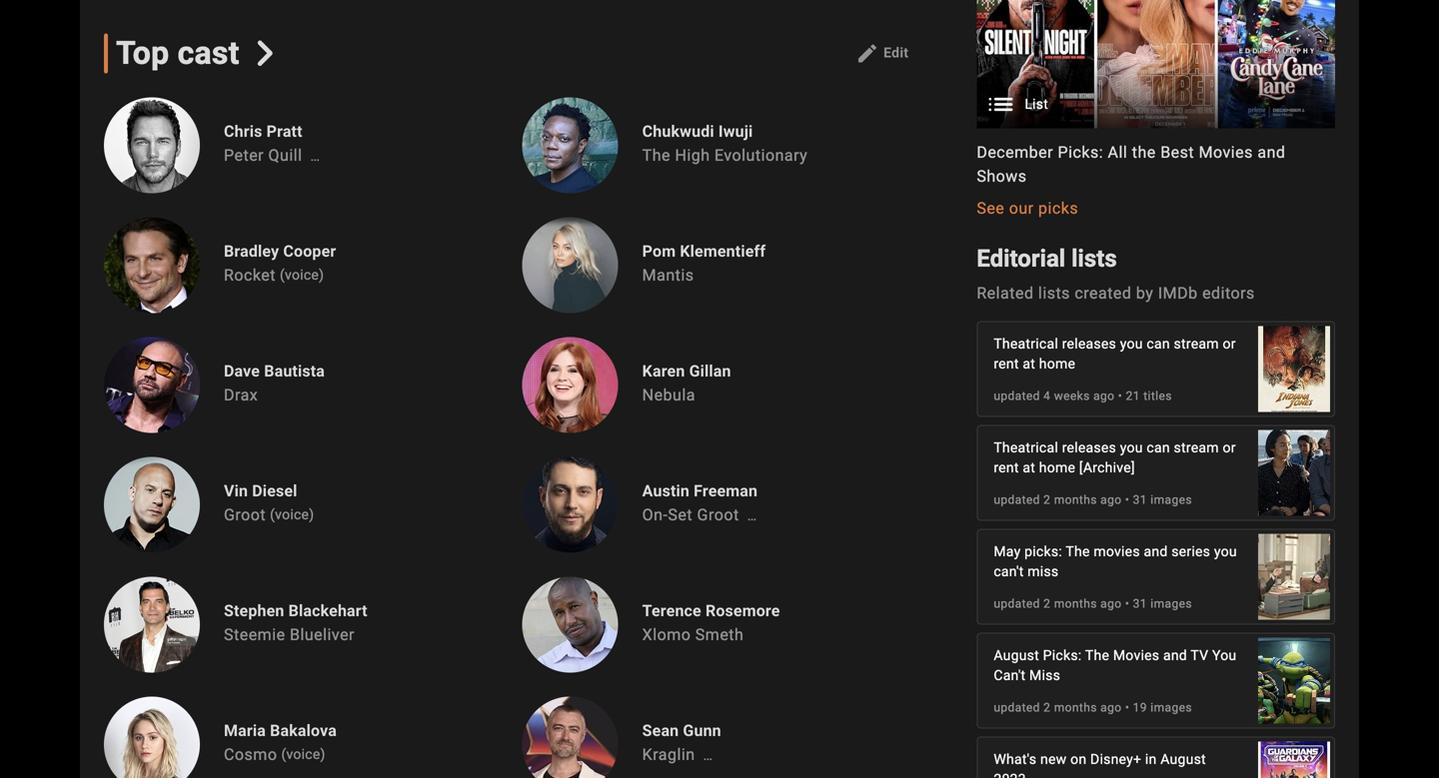 Task type: describe. For each thing, give the bounding box(es) containing it.
list link
[[977, 0, 1335, 129]]

movies
[[1094, 544, 1140, 560]]

can for theatrical releases you can stream or rent at home [archive]
[[1147, 440, 1170, 456]]

top
[[116, 34, 169, 72]]

chris pratt peter quill …
[[224, 122, 320, 165]]

theatrical for theatrical releases you can stream or rent at home
[[994, 336, 1059, 352]]

[archive]
[[1079, 460, 1135, 476]]

can for theatrical releases you can stream or rent at home
[[1147, 336, 1170, 352]]

and inside december picks: all the best movies and shows
[[1258, 143, 1286, 162]]

production art image
[[977, 0, 1335, 129]]

what's
[[994, 752, 1037, 768]]

bradley cooper image
[[104, 217, 200, 313]]

editors
[[1203, 284, 1255, 303]]

edit image
[[856, 41, 880, 65]]

drax link
[[224, 386, 258, 405]]

(voice) for diesel
[[270, 507, 314, 523]]

all
[[1108, 143, 1128, 162]]

december picks: all the best movies and shows
[[977, 143, 1286, 186]]

see our picks
[[977, 199, 1079, 218]]

• for august picks: the movies and tv you can't miss
[[1125, 701, 1130, 715]]

cosmo link
[[224, 746, 277, 765]]

tv
[[1191, 648, 1209, 664]]

august inside august picks: the movies and tv you can't miss
[[994, 648, 1040, 664]]

weeks
[[1054, 389, 1090, 403]]

mantis
[[642, 266, 694, 285]]

terence rosemore image
[[522, 577, 618, 673]]

… inside chris pratt peter quill …
[[310, 148, 320, 164]]

groot link
[[224, 506, 266, 525]]

karen
[[642, 362, 685, 381]]

4
[[1044, 389, 1051, 403]]

the high evolutionary link
[[642, 146, 808, 165]]

imdb
[[1158, 284, 1198, 303]]

vin
[[224, 482, 248, 501]]

… inside sean gunn kraglin …
[[703, 748, 713, 764]]

freeman
[[694, 482, 758, 501]]

you for theatrical releases you can stream or rent at home [archive]
[[1120, 440, 1143, 456]]

editorial
[[977, 244, 1066, 273]]

picks: for all
[[1058, 143, 1104, 162]]

groot inside vin diesel groot (voice)
[[224, 506, 266, 525]]

chukwudi iwuji image
[[522, 97, 618, 193]]

our
[[1009, 199, 1034, 218]]

vin diesel link
[[224, 481, 322, 501]]

sean gunn image
[[522, 697, 618, 779]]

on
[[1071, 752, 1087, 768]]

nebula link
[[642, 386, 696, 405]]

peter
[[224, 146, 264, 165]]

top cast
[[116, 34, 240, 72]]

may
[[994, 544, 1021, 560]]

releases for theatrical releases you can stream or rent at home [archive]
[[1062, 440, 1117, 456]]

best
[[1161, 143, 1195, 162]]

by
[[1136, 284, 1154, 303]]

austin freeman on-set groot …
[[642, 482, 758, 525]]

updated for theatrical releases you can stream or rent at home
[[994, 389, 1040, 403]]

2 for home
[[1044, 493, 1051, 507]]

list group
[[977, 0, 1335, 129]]

dave bautista image
[[104, 337, 200, 433]]

stream for theatrical releases you can stream or rent at home
[[1174, 336, 1219, 352]]

bautista
[[264, 362, 325, 381]]

woody harrelson and justin theroux in please destroy this, huh? (2023) image
[[1259, 524, 1330, 630]]

cosmo
[[224, 746, 277, 765]]

what's new on disney+ in august 2023 link
[[978, 738, 1334, 779]]

peter quill link
[[224, 146, 302, 165]]

created
[[1075, 284, 1132, 303]]

chukwudi iwuji link
[[642, 121, 816, 141]]

can't
[[994, 668, 1026, 684]]

lists for editorial
[[1072, 244, 1117, 273]]

quill
[[268, 146, 302, 165]]

austin freeman link
[[642, 481, 758, 501]]

updated 4 weeks ago • 21 titles
[[994, 389, 1172, 403]]

the for movies
[[1066, 544, 1090, 560]]

austin
[[642, 482, 690, 501]]

home for theatrical releases you can stream or rent at home [archive]
[[1039, 460, 1076, 476]]

maria bakalova image
[[104, 697, 200, 779]]

• for may picks: the movies and series you can't miss
[[1125, 597, 1130, 611]]

shows
[[977, 167, 1027, 186]]

movies inside august picks: the movies and tv you can't miss
[[1113, 648, 1160, 664]]

teo yoo and greta lee in past lives (2023) image
[[1259, 420, 1330, 526]]

theatrical releases you can stream or rent at home
[[994, 336, 1236, 372]]

klementieff
[[680, 242, 766, 261]]

ago for may picks: the movies and series you can't miss
[[1101, 597, 1122, 611]]

xlomo
[[642, 626, 691, 645]]

evolutionary
[[715, 146, 808, 165]]

or for theatrical releases you can stream or rent at home [archive]
[[1223, 440, 1236, 456]]

may picks: the movies and series you can't miss
[[994, 544, 1237, 580]]

… inside austin freeman on-set groot …
[[747, 508, 757, 524]]

august picks: the movies and tv you can't miss
[[994, 648, 1237, 684]]

maria
[[224, 722, 266, 741]]

karen gillan image
[[522, 337, 618, 433]]

smeth
[[696, 626, 744, 645]]

rosemore
[[706, 602, 780, 621]]

ago for theatrical releases you can stream or rent at home
[[1094, 389, 1115, 403]]

updated for theatrical releases you can stream or rent at home [archive]
[[994, 493, 1040, 507]]

updated 2 months ago • 31 images for home
[[994, 493, 1192, 507]]

terence rosemore xlomo smeth
[[642, 602, 780, 645]]

chris pratt image
[[104, 97, 200, 193]]

stephen
[[224, 602, 284, 621]]

brady noon, nicolas cantu, shamon brown jr., and micah abbey in teenage mutant ninja turtles: mutant mayhem (2023) image
[[1259, 628, 1330, 734]]

the
[[1132, 143, 1156, 162]]

december picks: all the best movies and shows link
[[977, 141, 1335, 188]]

pom klementieff link
[[642, 241, 766, 261]]

(voice) for cooper
[[280, 267, 324, 283]]

nebula
[[642, 386, 696, 405]]

2 for miss
[[1044, 701, 1051, 715]]

miss
[[1030, 668, 1061, 684]]

blueliver
[[290, 626, 355, 645]]

chevron right inline image
[[252, 41, 278, 66]]

chris pratt link
[[224, 121, 320, 141]]

groot inside austin freeman on-set groot …
[[697, 506, 739, 525]]

dave bautista link
[[224, 361, 325, 381]]

bradley cooper rocket (voice)
[[224, 242, 336, 285]]

cooper
[[283, 242, 336, 261]]

on-set groot link
[[642, 506, 739, 525]]

gillan
[[689, 362, 731, 381]]

terence
[[642, 602, 702, 621]]

(voice) for bakalova
[[281, 747, 326, 763]]

2 for miss
[[1044, 597, 1051, 611]]

sean gunn link
[[642, 721, 722, 741]]

xlomo smeth link
[[642, 626, 744, 645]]

chukwudi
[[642, 122, 714, 141]]

sean
[[642, 722, 679, 741]]

images for can
[[1151, 493, 1192, 507]]

home for theatrical releases you can stream or rent at home
[[1039, 356, 1076, 372]]



Task type: locate. For each thing, give the bounding box(es) containing it.
theatrical for theatrical releases you can stream or rent at home [archive]
[[994, 440, 1059, 456]]

1 months from the top
[[1054, 493, 1097, 507]]

2 updated 2 months ago • 31 images from the top
[[994, 597, 1192, 611]]

0 vertical spatial updated 2 months ago • 31 images
[[994, 493, 1192, 507]]

1 theatrical from the top
[[994, 336, 1059, 352]]

you inside may picks: the movies and series you can't miss
[[1214, 544, 1237, 560]]

1 vertical spatial or
[[1223, 440, 1236, 456]]

31 down [archive]
[[1133, 493, 1147, 507]]

group containing december picks: all the best movies and shows
[[977, 0, 1335, 220]]

see
[[977, 199, 1005, 218]]

in
[[1145, 752, 1157, 768]]

31 down may picks: the movies and series you can't miss
[[1133, 597, 1147, 611]]

releases
[[1062, 336, 1117, 352], [1062, 440, 1117, 456]]

home left [archive]
[[1039, 460, 1076, 476]]

you inside theatrical releases you can stream or rent at home
[[1120, 336, 1143, 352]]

0 vertical spatial (voice)
[[280, 267, 324, 283]]

what's new on disney+ in august 2023
[[994, 752, 1206, 779]]

picks: up "miss"
[[1043, 648, 1082, 664]]

kraglin
[[642, 746, 695, 765]]

movies inside december picks: all the best movies and shows
[[1199, 143, 1253, 162]]

2 images from the top
[[1151, 597, 1192, 611]]

pom klementieff image
[[522, 217, 618, 313]]

gunn
[[683, 722, 722, 741]]

2 updated from the top
[[994, 493, 1040, 507]]

lists
[[1072, 244, 1117, 273], [1039, 284, 1071, 303]]

0 horizontal spatial lists
[[1039, 284, 1071, 303]]

2 vertical spatial you
[[1214, 544, 1237, 560]]

can inside theatrical releases you can stream or rent at home [archive]
[[1147, 440, 1170, 456]]

maria bakalova link
[[224, 721, 337, 741]]

you inside theatrical releases you can stream or rent at home [archive]
[[1120, 440, 1143, 456]]

theatrical inside theatrical releases you can stream or rent at home
[[994, 336, 1059, 352]]

kraglin link
[[642, 746, 695, 765]]

• for theatrical releases you can stream or rent at home
[[1118, 389, 1123, 403]]

0 vertical spatial movies
[[1199, 143, 1253, 162]]

ago
[[1094, 389, 1115, 403], [1101, 493, 1122, 507], [1101, 597, 1122, 611], [1101, 701, 1122, 715]]

the for high
[[642, 146, 671, 165]]

1 images from the top
[[1151, 493, 1192, 507]]

mantis link
[[642, 266, 694, 285]]

2 can from the top
[[1147, 440, 1170, 456]]

and inside august picks: the movies and tv you can't miss
[[1164, 648, 1187, 664]]

bradley
[[224, 242, 279, 261]]

rent inside theatrical releases you can stream or rent at home
[[994, 356, 1019, 372]]

dave
[[224, 362, 260, 381]]

1 vertical spatial can
[[1147, 440, 1170, 456]]

august
[[994, 648, 1040, 664], [1161, 752, 1206, 768]]

steemie
[[224, 626, 285, 645]]

releases inside theatrical releases you can stream or rent at home
[[1062, 336, 1117, 352]]

you for theatrical releases you can stream or rent at home
[[1120, 336, 1143, 352]]

images right 19
[[1151, 701, 1192, 715]]

theatrical down '4'
[[994, 440, 1059, 456]]

and for you
[[1164, 648, 1187, 664]]

updated 2 months ago • 31 images for miss
[[994, 597, 1192, 611]]

stream inside theatrical releases you can stream or rent at home
[[1174, 336, 1219, 352]]

0 horizontal spatial groot
[[224, 506, 266, 525]]

0 vertical spatial at
[[1023, 356, 1036, 372]]

1 vertical spatial updated 2 months ago • 31 images
[[994, 597, 1192, 611]]

images up series
[[1151, 493, 1192, 507]]

stream for theatrical releases you can stream or rent at home [archive]
[[1174, 440, 1219, 456]]

2 at from the top
[[1023, 460, 1036, 476]]

related
[[977, 284, 1034, 303]]

1 vertical spatial months
[[1054, 597, 1097, 611]]

drax
[[224, 386, 258, 405]]

home inside theatrical releases you can stream or rent at home [archive]
[[1039, 460, 1076, 476]]

0 vertical spatial home
[[1039, 356, 1076, 372]]

3 images from the top
[[1151, 701, 1192, 715]]

and right best at the right top of page
[[1258, 143, 1286, 162]]

2 vertical spatial images
[[1151, 701, 1192, 715]]

images
[[1151, 493, 1192, 507], [1151, 597, 1192, 611], [1151, 701, 1192, 715]]

0 vertical spatial the
[[642, 146, 671, 165]]

1 updated from the top
[[994, 389, 1040, 403]]

can down titles
[[1147, 440, 1170, 456]]

ago left 21
[[1094, 389, 1115, 403]]

rent for theatrical releases you can stream or rent at home
[[994, 356, 1019, 372]]

0 horizontal spatial august
[[994, 648, 1040, 664]]

months for miss
[[1054, 597, 1097, 611]]

disney+
[[1091, 752, 1142, 768]]

1 vertical spatial stream
[[1174, 440, 1219, 456]]

1 vertical spatial the
[[1066, 544, 1090, 560]]

2 vertical spatial months
[[1054, 701, 1097, 715]]

august right the in
[[1161, 752, 1206, 768]]

you
[[1213, 648, 1237, 664]]

the down chukwudi
[[642, 146, 671, 165]]

antonio banderas, harrison ford, mads mikkelsen, ethann isidore, boyd holbrook, phoebe waller-bridge, and shaunette renée wilson in indiana jones and the dial of destiny (2023) image
[[1259, 316, 1330, 422]]

list
[[1025, 96, 1049, 113]]

2 vertical spatial …
[[703, 748, 713, 764]]

stephen blackehart link
[[224, 601, 368, 621]]

at up updated 4 weeks ago • 21 titles
[[1023, 356, 1036, 372]]

rocket link
[[224, 266, 276, 285]]

1 vertical spatial you
[[1120, 440, 1143, 456]]

sean gunn kraglin …
[[642, 722, 722, 765]]

(voice) inside vin diesel groot (voice)
[[270, 507, 314, 523]]

ago down [archive]
[[1101, 493, 1122, 507]]

3 months from the top
[[1054, 701, 1097, 715]]

1 horizontal spatial movies
[[1199, 143, 1253, 162]]

0 vertical spatial or
[[1223, 336, 1236, 352]]

• down [archive]
[[1125, 493, 1130, 507]]

new
[[1041, 752, 1067, 768]]

updated down "can't"
[[994, 597, 1040, 611]]

1 vertical spatial home
[[1039, 460, 1076, 476]]

1 vertical spatial and
[[1144, 544, 1168, 560]]

movies right best at the right top of page
[[1199, 143, 1253, 162]]

ago left 19
[[1101, 701, 1122, 715]]

1 or from the top
[[1223, 336, 1236, 352]]

or
[[1223, 336, 1236, 352], [1223, 440, 1236, 456]]

movies up 19
[[1113, 648, 1160, 664]]

and left the tv
[[1164, 648, 1187, 664]]

rent inside theatrical releases you can stream or rent at home [archive]
[[994, 460, 1019, 476]]

vin diesel image
[[104, 457, 200, 553]]

austin freeman image
[[522, 457, 618, 553]]

set
[[668, 506, 693, 525]]

1 horizontal spatial groot
[[697, 506, 739, 525]]

related lists created by imdb editors
[[977, 284, 1255, 303]]

… right quill
[[310, 148, 320, 164]]

0 vertical spatial august
[[994, 648, 1040, 664]]

and left series
[[1144, 544, 1168, 560]]

updated down can't
[[994, 701, 1040, 715]]

2 stream from the top
[[1174, 440, 1219, 456]]

lists for related
[[1039, 284, 1071, 303]]

updated for may picks: the movies and series you can't miss
[[994, 597, 1040, 611]]

the inside august picks: the movies and tv you can't miss
[[1085, 648, 1110, 664]]

31 for movies
[[1133, 597, 1147, 611]]

1 vertical spatial (voice)
[[270, 507, 314, 523]]

the
[[642, 146, 671, 165], [1066, 544, 1090, 560], [1085, 648, 1110, 664]]

2 rent from the top
[[994, 460, 1019, 476]]

you up [archive]
[[1120, 440, 1143, 456]]

0 horizontal spatial …
[[310, 148, 320, 164]]

2023
[[994, 772, 1026, 779]]

theatrical
[[994, 336, 1059, 352], [994, 440, 1059, 456]]

1 vertical spatial theatrical
[[994, 440, 1059, 456]]

and for you
[[1144, 544, 1168, 560]]

0 vertical spatial rent
[[994, 356, 1019, 372]]

see our picks button
[[977, 196, 1079, 220]]

1 releases from the top
[[1062, 336, 1117, 352]]

you up 21
[[1120, 336, 1143, 352]]

2 theatrical from the top
[[994, 440, 1059, 456]]

1 horizontal spatial august
[[1161, 752, 1206, 768]]

and inside may picks: the movies and series you can't miss
[[1144, 544, 1168, 560]]

updated up may
[[994, 493, 1040, 507]]

0 vertical spatial 31
[[1133, 493, 1147, 507]]

1 vertical spatial rent
[[994, 460, 1019, 476]]

1 vertical spatial august
[[1161, 752, 1206, 768]]

0 vertical spatial and
[[1258, 143, 1286, 162]]

2 home from the top
[[1039, 460, 1076, 476]]

or for theatrical releases you can stream or rent at home
[[1223, 336, 1236, 352]]

updated 2 months ago • 31 images down may picks: the movies and series you can't miss
[[994, 597, 1192, 611]]

• left 19
[[1125, 701, 1130, 715]]

1 31 from the top
[[1133, 493, 1147, 507]]

2 31 from the top
[[1133, 597, 1147, 611]]

releases up [archive]
[[1062, 440, 1117, 456]]

updated left '4'
[[994, 389, 1040, 403]]

bakalova
[[270, 722, 337, 741]]

theatrical inside theatrical releases you can stream or rent at home [archive]
[[994, 440, 1059, 456]]

1 vertical spatial 31
[[1133, 597, 1147, 611]]

series
[[1172, 544, 1211, 560]]

months for miss
[[1054, 701, 1097, 715]]

releases inside theatrical releases you can stream or rent at home [archive]
[[1062, 440, 1117, 456]]

at for theatrical releases you can stream or rent at home [archive]
[[1023, 460, 1036, 476]]

steemie blueliver link
[[224, 626, 355, 645]]

and
[[1258, 143, 1286, 162], [1144, 544, 1168, 560], [1164, 648, 1187, 664]]

(voice) down bakalova at bottom
[[281, 747, 326, 763]]

…
[[310, 148, 320, 164], [747, 508, 757, 524], [703, 748, 713, 764]]

groot down freeman
[[697, 506, 739, 525]]

1 horizontal spatial …
[[703, 748, 713, 764]]

• down may picks: the movies and series you can't miss
[[1125, 597, 1130, 611]]

can inside theatrical releases you can stream or rent at home
[[1147, 336, 1170, 352]]

images down series
[[1151, 597, 1192, 611]]

2 or from the top
[[1223, 440, 1236, 456]]

• for theatrical releases you can stream or rent at home [archive]
[[1125, 493, 1130, 507]]

2 months from the top
[[1054, 597, 1097, 611]]

2 vertical spatial the
[[1085, 648, 1110, 664]]

1 stream from the top
[[1174, 336, 1219, 352]]

at inside theatrical releases you can stream or rent at home [archive]
[[1023, 460, 1036, 476]]

at inside theatrical releases you can stream or rent at home
[[1023, 356, 1036, 372]]

1 can from the top
[[1147, 336, 1170, 352]]

terence rosemore link
[[642, 601, 780, 621]]

0 vertical spatial months
[[1054, 493, 1097, 507]]

pom klementieff mantis
[[642, 242, 766, 285]]

high
[[675, 146, 710, 165]]

(voice) down cooper
[[280, 267, 324, 283]]

on-
[[642, 506, 668, 525]]

• left 21
[[1118, 389, 1123, 403]]

1 rent from the top
[[994, 356, 1019, 372]]

home up '4'
[[1039, 356, 1076, 372]]

can up titles
[[1147, 336, 1170, 352]]

2 releases from the top
[[1062, 440, 1117, 456]]

pom
[[642, 242, 676, 261]]

ago for theatrical releases you can stream or rent at home [archive]
[[1101, 493, 1122, 507]]

updated 2 months ago • 31 images
[[994, 493, 1192, 507], [994, 597, 1192, 611]]

picks: inside december picks: all the best movies and shows
[[1058, 143, 1104, 162]]

picks: inside august picks: the movies and tv you can't miss
[[1043, 648, 1082, 664]]

lists down editorial lists
[[1039, 284, 1071, 303]]

editorial lists
[[977, 244, 1117, 273]]

august up can't
[[994, 648, 1040, 664]]

1 vertical spatial 2
[[1044, 597, 1051, 611]]

(voice) down diesel
[[270, 507, 314, 523]]

0 vertical spatial images
[[1151, 493, 1192, 507]]

1 2 from the top
[[1044, 493, 1051, 507]]

august inside what's new on disney+ in august 2023
[[1161, 752, 1206, 768]]

can
[[1147, 336, 1170, 352], [1147, 440, 1170, 456]]

31 for can
[[1133, 493, 1147, 507]]

pratt
[[267, 122, 303, 141]]

you
[[1120, 336, 1143, 352], [1120, 440, 1143, 456], [1214, 544, 1237, 560]]

stephen blackehart image
[[104, 577, 200, 673]]

home
[[1039, 356, 1076, 372], [1039, 460, 1076, 476]]

the up updated 2 months ago • 19 images
[[1085, 648, 1110, 664]]

home inside theatrical releases you can stream or rent at home
[[1039, 356, 1076, 372]]

the inside may picks: the movies and series you can't miss
[[1066, 544, 1090, 560]]

1 horizontal spatial lists
[[1072, 244, 1117, 273]]

months
[[1054, 493, 1097, 507], [1054, 597, 1097, 611], [1054, 701, 1097, 715]]

miss
[[1028, 564, 1059, 580]]

updated
[[994, 389, 1040, 403], [994, 493, 1040, 507], [994, 597, 1040, 611], [994, 701, 1040, 715]]

december
[[977, 143, 1054, 162]]

4 updated from the top
[[994, 701, 1040, 715]]

group
[[977, 0, 1335, 220]]

updated 2 months ago • 31 images down [archive]
[[994, 493, 1192, 507]]

2 vertical spatial (voice)
[[281, 747, 326, 763]]

updated for august picks: the movies and tv you can't miss
[[994, 701, 1040, 715]]

the right 'picks:'
[[1066, 544, 1090, 560]]

theatrical releases you can stream or rent at home [archive]
[[994, 440, 1236, 476]]

2 2 from the top
[[1044, 597, 1051, 611]]

at left [archive]
[[1023, 460, 1036, 476]]

ago for august picks: the movies and tv you can't miss
[[1101, 701, 1122, 715]]

karen gillan nebula
[[642, 362, 731, 405]]

can't
[[994, 564, 1024, 580]]

0 vertical spatial you
[[1120, 336, 1143, 352]]

picks: for the
[[1043, 648, 1082, 664]]

images for movies
[[1151, 701, 1192, 715]]

1 vertical spatial movies
[[1113, 648, 1160, 664]]

cast
[[177, 34, 240, 72]]

the for movies
[[1085, 648, 1110, 664]]

at for theatrical releases you can stream or rent at home
[[1023, 356, 1036, 372]]

0 vertical spatial lists
[[1072, 244, 1117, 273]]

picks: left all
[[1058, 143, 1104, 162]]

1 vertical spatial picks:
[[1043, 648, 1082, 664]]

rent up may
[[994, 460, 1019, 476]]

… down freeman
[[747, 508, 757, 524]]

0 vertical spatial theatrical
[[994, 336, 1059, 352]]

edit
[[884, 45, 909, 61]]

releases up updated 4 weeks ago • 21 titles
[[1062, 336, 1117, 352]]

0 vertical spatial releases
[[1062, 336, 1117, 352]]

2 horizontal spatial …
[[747, 508, 757, 524]]

you right series
[[1214, 544, 1237, 560]]

21
[[1126, 389, 1140, 403]]

1 groot from the left
[[224, 506, 266, 525]]

0 vertical spatial 2
[[1044, 493, 1051, 507]]

rocket
[[224, 266, 276, 285]]

1 vertical spatial images
[[1151, 597, 1192, 611]]

19
[[1133, 701, 1147, 715]]

rent for theatrical releases you can stream or rent at home [archive]
[[994, 460, 1019, 476]]

3 updated from the top
[[994, 597, 1040, 611]]

or inside theatrical releases you can stream or rent at home
[[1223, 336, 1236, 352]]

groot down vin
[[224, 506, 266, 525]]

ago down may picks: the movies and series you can't miss
[[1101, 597, 1122, 611]]

1 vertical spatial releases
[[1062, 440, 1117, 456]]

1 vertical spatial lists
[[1039, 284, 1071, 303]]

1 home from the top
[[1039, 356, 1076, 372]]

0 vertical spatial …
[[310, 148, 320, 164]]

1 vertical spatial at
[[1023, 460, 1036, 476]]

lists up created on the top right of the page
[[1072, 244, 1117, 273]]

releases for theatrical releases you can stream or rent at home
[[1062, 336, 1117, 352]]

or left "teo yoo and greta lee in past lives (2023)" image
[[1223, 440, 1236, 456]]

0 vertical spatial picks:
[[1058, 143, 1104, 162]]

stream inside theatrical releases you can stream or rent at home [archive]
[[1174, 440, 1219, 456]]

1 at from the top
[[1023, 356, 1036, 372]]

diesel
[[252, 482, 297, 501]]

0 vertical spatial stream
[[1174, 336, 1219, 352]]

the inside chukwudi iwuji the high evolutionary
[[642, 146, 671, 165]]

bradley cooper link
[[224, 241, 336, 261]]

… down gunn
[[703, 748, 713, 764]]

1 vertical spatial …
[[747, 508, 757, 524]]

0 horizontal spatial movies
[[1113, 648, 1160, 664]]

or down editors
[[1223, 336, 1236, 352]]

dave bautista drax
[[224, 362, 325, 405]]

picks:
[[1025, 544, 1063, 560]]

months for home
[[1054, 493, 1097, 507]]

chris
[[224, 122, 262, 141]]

2
[[1044, 493, 1051, 507], [1044, 597, 1051, 611], [1044, 701, 1051, 715]]

2 vertical spatial 2
[[1044, 701, 1051, 715]]

3 2 from the top
[[1044, 701, 1051, 715]]

chukwudi iwuji the high evolutionary
[[642, 122, 808, 165]]

vin diesel groot (voice)
[[224, 482, 314, 525]]

(voice) inside bradley cooper rocket (voice)
[[280, 267, 324, 283]]

2 vertical spatial and
[[1164, 648, 1187, 664]]

1 updated 2 months ago • 31 images from the top
[[994, 493, 1192, 507]]

rent down related
[[994, 356, 1019, 372]]

theatrical down related
[[994, 336, 1059, 352]]

images for movies
[[1151, 597, 1192, 611]]

(voice) inside maria bakalova cosmo (voice)
[[281, 747, 326, 763]]

0 vertical spatial can
[[1147, 336, 1170, 352]]

stream
[[1174, 336, 1219, 352], [1174, 440, 1219, 456]]

2 groot from the left
[[697, 506, 739, 525]]

or inside theatrical releases you can stream or rent at home [archive]
[[1223, 440, 1236, 456]]



Task type: vqa. For each thing, say whether or not it's contained in the screenshot.
Releases within Theatrical releases you can stream or rent at home
yes



